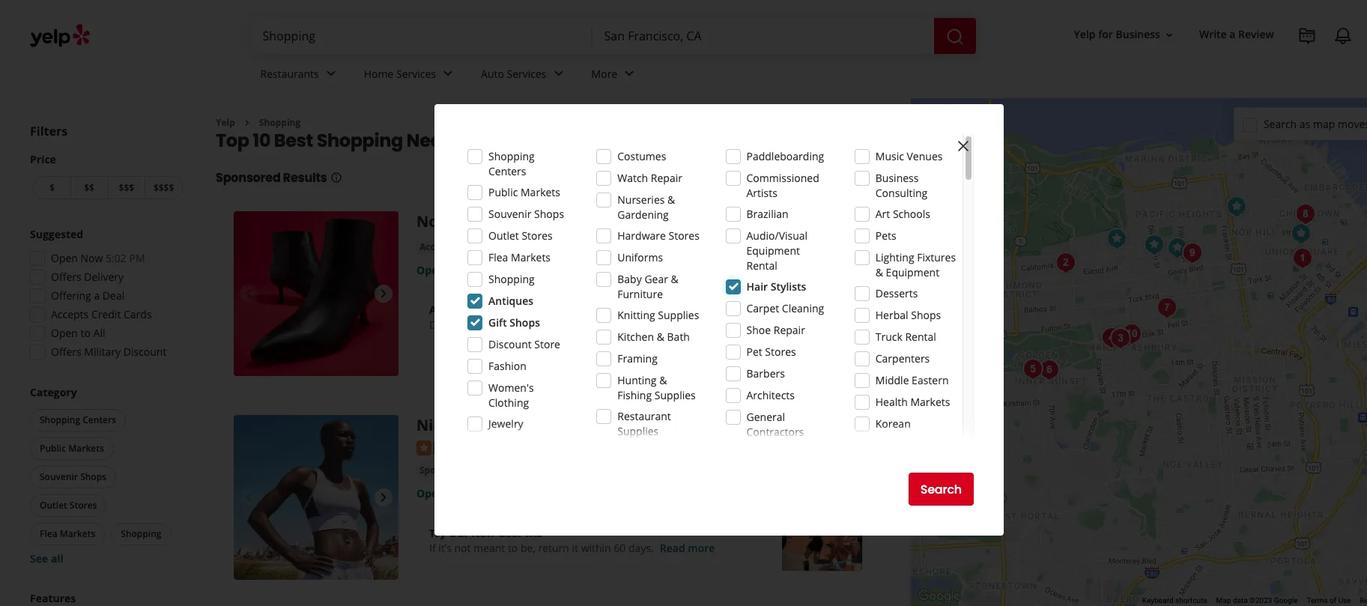Task type: describe. For each thing, give the bounding box(es) containing it.
24 chevron down v2 image for restaurants
[[322, 65, 340, 83]]

daly
[[552, 212, 585, 232]]

barbers
[[747, 366, 785, 381]]

slideshow element for nike
[[234, 415, 399, 580]]

equipment inside lighting fixtures & equipment
[[886, 265, 940, 280]]

& for hunting & fishing supplies
[[660, 373, 667, 387]]

supplies for restaurant supplies
[[618, 424, 659, 438]]

supplies for knitting supplies
[[658, 308, 699, 322]]

fishing
[[618, 388, 652, 402]]

5:02
[[106, 251, 127, 265]]

10
[[253, 128, 271, 153]]

equipment inside audio/visual equipment rental
[[747, 244, 800, 258]]

fashion
[[489, 359, 527, 373]]

until
[[447, 263, 469, 278]]

it
[[572, 541, 578, 555]]

nordstrom rack - daly city
[[417, 212, 618, 232]]

york.
[[622, 318, 647, 332]]

24 chevron down v2 image for home services
[[439, 65, 457, 83]]

shoe stores
[[544, 241, 597, 254]]

outlet inside button
[[40, 499, 67, 512]]

baby gear & furniture
[[618, 272, 679, 301]]

foggy notion image
[[1051, 248, 1081, 278]]

new inside try our new gear irl if it's not meant to be, return it within 60 days. read more
[[472, 526, 495, 540]]

health
[[876, 395, 908, 409]]

shopping inside button
[[40, 414, 80, 426]]

3 star rating image
[[417, 440, 498, 455]]

restaurants link
[[248, 54, 352, 97]]

shoe for shoe repair
[[747, 323, 771, 337]]

search button
[[909, 473, 974, 506]]

furniture
[[618, 287, 663, 301]]

more link
[[580, 54, 651, 97]]

$
[[49, 181, 55, 194]]

cards
[[124, 307, 152, 321]]

previous image
[[240, 489, 258, 507]]

sakura image
[[1018, 354, 1048, 384]]

a for offering
[[94, 288, 100, 303]]

shoe for shoe stores
[[544, 241, 566, 254]]

rental inside audio/visual equipment rental
[[747, 259, 778, 273]]

hair stylists
[[747, 280, 807, 294]]

outlet stores inside button
[[40, 499, 97, 512]]

the love of ganesha image
[[1106, 324, 1136, 354]]

new inside amazing gifts under $50 dolce vita, adidas and kate spade new york. read more
[[597, 318, 619, 332]]

credit
[[91, 307, 121, 321]]

goods
[[460, 464, 488, 476]]

shopping button
[[111, 523, 171, 546]]

markets inside button
[[60, 528, 95, 540]]

features
[[30, 591, 76, 605]]

jewelry
[[489, 417, 524, 431]]

shopping centers inside search dialog
[[489, 149, 535, 178]]

it's
[[439, 541, 452, 555]]

offers delivery
[[51, 270, 124, 284]]

markets down eastern
[[911, 395, 950, 409]]

city
[[589, 212, 618, 232]]

now
[[81, 251, 103, 265]]

store
[[535, 337, 560, 351]]

shops inside button
[[80, 471, 106, 483]]

sporting goods link
[[417, 463, 491, 478]]

next image for nordstrom
[[375, 285, 393, 303]]

california
[[587, 128, 676, 153]]

next image for nike
[[375, 489, 393, 507]]

top 10 best shopping near san francisco, california
[[216, 128, 676, 153]]

souvenir inside search dialog
[[489, 207, 532, 221]]

not
[[454, 541, 471, 555]]

contractors
[[747, 425, 804, 439]]

yelp for business
[[1074, 27, 1161, 42]]

pet stores
[[747, 345, 796, 359]]

souvenir inside button
[[40, 471, 78, 483]]

nordstrom rack - daly city image
[[234, 212, 399, 376]]

shopping inside button
[[121, 528, 161, 540]]

1 vertical spatial san
[[455, 415, 483, 436]]

auto services link
[[469, 54, 580, 97]]

and
[[518, 318, 537, 332]]

women's clothing
[[489, 381, 534, 410]]

sponsored results
[[216, 170, 327, 187]]

write a review
[[1200, 27, 1275, 42]]

music venues
[[876, 149, 943, 163]]

restaurant
[[618, 409, 671, 423]]

hardware stores
[[618, 229, 700, 243]]

amazing gifts under $50 dolce vita, adidas and kate spade new york. read more
[[429, 303, 708, 332]]

offers for offers military discount
[[51, 345, 81, 359]]

price
[[30, 152, 56, 166]]

slideshow element for nordstrom
[[234, 212, 399, 376]]

see all button
[[30, 552, 64, 566]]

nike
[[417, 415, 452, 436]]

our
[[449, 526, 469, 540]]

button down image
[[1102, 224, 1132, 254]]

gifts
[[477, 303, 502, 317]]

discount inside search dialog
[[489, 337, 532, 351]]

google image
[[915, 587, 964, 606]]

pet
[[747, 345, 763, 359]]

map region
[[809, 57, 1368, 606]]

westfield san francisco centre image
[[1288, 244, 1318, 274]]

shortcuts
[[1176, 597, 1208, 605]]

search dialog
[[0, 0, 1368, 606]]

0 vertical spatial to
[[81, 326, 91, 340]]

auto services
[[481, 66, 547, 81]]

markets inside button
[[68, 442, 104, 455]]

art
[[876, 207, 890, 221]]

more inside amazing gifts under $50 dolce vita, adidas and kate spade new york. read more
[[681, 318, 708, 332]]

of
[[1330, 597, 1337, 605]]

souvenir shops inside souvenir shops button
[[40, 471, 106, 483]]

offering
[[51, 288, 91, 303]]

public markets button
[[30, 438, 114, 460]]

flea inside search dialog
[[489, 250, 508, 265]]

offers for offers delivery
[[51, 270, 81, 284]]

home
[[364, 66, 394, 81]]

knitting
[[618, 308, 655, 322]]

francisco
[[486, 415, 557, 436]]

price group
[[30, 152, 186, 202]]

business inside business consulting
[[876, 171, 919, 185]]

terms of use
[[1307, 597, 1352, 605]]

brazilian
[[747, 207, 789, 221]]

all
[[93, 326, 105, 340]]

terms
[[1307, 597, 1328, 605]]

souvenir shops inside search dialog
[[489, 207, 564, 221]]

carpet cleaning
[[747, 301, 824, 315]]

review
[[1239, 27, 1275, 42]]

write a review link
[[1194, 21, 1281, 48]]

gift shops
[[489, 315, 540, 330]]

if
[[429, 541, 436, 555]]

outlet stores inside search dialog
[[489, 229, 553, 243]]

accepts credit cards
[[51, 307, 152, 321]]

carpet
[[747, 301, 779, 315]]

nordstrom rack - daly city link
[[417, 212, 618, 232]]

open for to
[[51, 326, 78, 340]]

commissioned artists
[[747, 171, 820, 200]]

0 vertical spatial san
[[453, 128, 488, 153]]

category
[[30, 385, 77, 399]]

middle eastern
[[876, 373, 949, 387]]

services for home services
[[396, 66, 436, 81]]

flea markets inside search dialog
[[489, 250, 551, 265]]

sunglasses link
[[481, 240, 535, 255]]

see
[[30, 552, 48, 566]]

costumes
[[618, 149, 666, 163]]

shopping right 16 chevron right v2 image at left top
[[259, 116, 301, 129]]

business categories element
[[248, 54, 1368, 97]]

rare device image
[[1152, 293, 1182, 323]]

& inside baby gear & furniture
[[671, 272, 679, 286]]

60
[[614, 541, 626, 555]]

to inside try our new gear irl if it's not meant to be, return it within 60 days. read more
[[508, 541, 518, 555]]

sporting goods
[[420, 464, 488, 476]]

my favorite image
[[1034, 355, 1064, 385]]



Task type: vqa. For each thing, say whether or not it's contained in the screenshot.
(140)
no



Task type: locate. For each thing, give the bounding box(es) containing it.
16 info v2 image
[[330, 172, 342, 184]]

adidas
[[483, 318, 516, 332]]

shopping centers
[[489, 149, 535, 178], [40, 414, 116, 426]]

kate
[[540, 318, 562, 332]]

& for nurseries & gardening
[[668, 193, 675, 207]]

24 chevron down v2 image
[[322, 65, 340, 83], [439, 65, 457, 83]]

nike san francisco
[[417, 415, 557, 436]]

read inside try our new gear irl if it's not meant to be, return it within 60 days. read more
[[660, 541, 685, 555]]

open for until
[[417, 263, 445, 278]]

1 24 chevron down v2 image from the left
[[550, 65, 568, 83]]

a for write
[[1230, 27, 1236, 42]]

centers inside search dialog
[[489, 164, 526, 178]]

offers down open to all
[[51, 345, 81, 359]]

auto
[[481, 66, 504, 81]]

&
[[668, 193, 675, 207], [876, 265, 883, 280], [671, 272, 679, 286], [657, 330, 665, 344], [660, 373, 667, 387]]

1 vertical spatial souvenir
[[40, 471, 78, 483]]

venues
[[907, 149, 943, 163]]

16 chevron right v2 image
[[241, 117, 253, 129]]

bath
[[667, 330, 690, 344]]

0 horizontal spatial nike san francisco image
[[234, 415, 399, 580]]

0 vertical spatial outlet
[[489, 229, 519, 243]]

0 vertical spatial nike san francisco image
[[1286, 219, 1316, 249]]

0 horizontal spatial new
[[472, 526, 495, 540]]

schools
[[893, 207, 931, 221]]

open down accepts
[[51, 326, 78, 340]]

nest maternity image
[[1139, 230, 1169, 260]]

2 next image from the top
[[375, 489, 393, 507]]

markets
[[521, 185, 560, 199], [511, 250, 551, 265], [911, 395, 950, 409], [68, 442, 104, 455], [60, 528, 95, 540]]

& down lighting
[[876, 265, 883, 280]]

notifications image
[[1335, 27, 1353, 45]]

business up consulting
[[876, 171, 919, 185]]

yelp left 16 chevron right v2 image at left top
[[216, 116, 235, 129]]

0 vertical spatial new
[[597, 318, 619, 332]]

2 24 chevron down v2 image from the left
[[439, 65, 457, 83]]

anime pop image
[[1291, 199, 1321, 229]]

0 vertical spatial offers
[[51, 270, 81, 284]]

a
[[1230, 27, 1236, 42], [94, 288, 100, 303]]

under
[[504, 303, 537, 317]]

as
[[1300, 117, 1311, 131]]

public markets down shopping centers button
[[40, 442, 104, 455]]

0 horizontal spatial outlet
[[40, 499, 67, 512]]

flea markets inside button
[[40, 528, 95, 540]]

shopping centers inside shopping centers button
[[40, 414, 116, 426]]

1 vertical spatial shoe
[[747, 323, 771, 337]]

rental up hair
[[747, 259, 778, 273]]

search inside button
[[921, 481, 962, 498]]

& inside nurseries & gardening
[[668, 193, 675, 207]]

slideshow element
[[234, 212, 399, 376], [234, 415, 399, 580]]

delivery
[[84, 270, 124, 284]]

projects image
[[1299, 27, 1317, 45]]

0 vertical spatial business
[[1116, 27, 1161, 42]]

shoe down carpet
[[747, 323, 771, 337]]

open until 9:00 pm
[[417, 263, 511, 278]]

1 next image from the top
[[375, 285, 393, 303]]

0 vertical spatial gear
[[645, 272, 668, 286]]

watch
[[618, 171, 648, 185]]

love on haight image
[[1117, 319, 1147, 349]]

1 vertical spatial yelp
[[216, 116, 235, 129]]

public markets inside button
[[40, 442, 104, 455]]

1 horizontal spatial new
[[597, 318, 619, 332]]

markets down rack
[[511, 250, 551, 265]]

try
[[429, 526, 446, 540]]

1 vertical spatial to
[[508, 541, 518, 555]]

0 vertical spatial flea markets
[[489, 250, 551, 265]]

24 chevron down v2 image
[[550, 65, 568, 83], [621, 65, 639, 83]]

1 24 chevron down v2 image from the left
[[322, 65, 340, 83]]

24 chevron down v2 image for auto services
[[550, 65, 568, 83]]

offers military discount
[[51, 345, 167, 359]]

24 chevron down v2 image for more
[[621, 65, 639, 83]]

deal
[[103, 288, 125, 303]]

0 vertical spatial flea
[[489, 250, 508, 265]]

1 vertical spatial new
[[472, 526, 495, 540]]

all
[[51, 552, 64, 566]]

open down sporting
[[417, 486, 445, 500]]

moves
[[1338, 117, 1368, 131]]

uniforms
[[618, 250, 663, 265]]

markets up -
[[521, 185, 560, 199]]

use
[[1339, 597, 1352, 605]]

1 horizontal spatial flea markets
[[489, 250, 551, 265]]

shopping centers up public markets button
[[40, 414, 116, 426]]

1 vertical spatial repair
[[774, 323, 805, 337]]

0 vertical spatial next image
[[375, 285, 393, 303]]

public up nordstrom rack - daly city link
[[489, 185, 518, 199]]

markets down shopping centers button
[[68, 442, 104, 455]]

business inside button
[[1116, 27, 1161, 42]]

& up knitting supplies
[[671, 272, 679, 286]]

public inside search dialog
[[489, 185, 518, 199]]

knitting supplies
[[618, 308, 699, 322]]

1 horizontal spatial pm
[[496, 263, 511, 278]]

0 horizontal spatial public
[[40, 442, 66, 455]]

san francisco mercantile image
[[1097, 323, 1127, 353]]

1 horizontal spatial 24 chevron down v2 image
[[621, 65, 639, 83]]

discount store
[[489, 337, 560, 351]]

0 horizontal spatial shoe
[[544, 241, 566, 254]]

open down accessories button
[[417, 263, 445, 278]]

pm for open now 5:02 pm
[[129, 251, 145, 265]]

nike san francisco link
[[417, 415, 557, 436]]

sponsored
[[216, 170, 281, 187]]

souvenir shops down public markets button
[[40, 471, 106, 483]]

yelp for yelp link
[[216, 116, 235, 129]]

0 vertical spatial souvenir shops
[[489, 207, 564, 221]]

search image
[[946, 27, 964, 45]]

new left york.
[[597, 318, 619, 332]]

middle
[[876, 373, 909, 387]]

$50
[[540, 303, 558, 317]]

public inside button
[[40, 442, 66, 455]]

& right the nurseries
[[668, 193, 675, 207]]

keyboard shortcuts button
[[1143, 596, 1208, 606]]

1 horizontal spatial yelp
[[1074, 27, 1096, 42]]

mai do - san francisco image
[[1178, 238, 1208, 268]]

0 horizontal spatial outlet stores
[[40, 499, 97, 512]]

1 vertical spatial outlet stores
[[40, 499, 97, 512]]

1 horizontal spatial public
[[489, 185, 518, 199]]

outlet inside search dialog
[[489, 229, 519, 243]]

shopping up 16 info v2 image
[[317, 128, 403, 153]]

2 vertical spatial supplies
[[618, 424, 659, 438]]

previous image
[[240, 285, 258, 303]]

0 vertical spatial yelp
[[1074, 27, 1096, 42]]

baby
[[618, 272, 642, 286]]

16 chevron down v2 image
[[1164, 29, 1176, 41]]

1 services from the left
[[396, 66, 436, 81]]

1 vertical spatial slideshow element
[[234, 415, 399, 580]]

meant
[[474, 541, 505, 555]]

keyboard
[[1143, 597, 1174, 605]]

0 horizontal spatial search
[[921, 481, 962, 498]]

1 slideshow element from the top
[[234, 212, 399, 376]]

2 slideshow element from the top
[[234, 415, 399, 580]]

shopping right the flea markets button
[[121, 528, 161, 540]]

1 horizontal spatial shopping centers
[[489, 149, 535, 178]]

centers inside button
[[83, 414, 116, 426]]

gear inside try our new gear irl if it's not meant to be, return it within 60 days. read more
[[498, 526, 523, 540]]

search for search
[[921, 481, 962, 498]]

24 chevron down v2 image inside home services link
[[439, 65, 457, 83]]

outlet stores button
[[30, 495, 107, 517]]

open for now
[[51, 251, 78, 265]]

flea markets down rack
[[489, 250, 551, 265]]

pm
[[129, 251, 145, 265], [496, 263, 511, 278]]

1 horizontal spatial services
[[507, 66, 547, 81]]

& left bath
[[657, 330, 665, 344]]

0 vertical spatial search
[[1264, 117, 1297, 131]]

0 horizontal spatial pm
[[129, 251, 145, 265]]

yelp left for
[[1074, 27, 1096, 42]]

clothing
[[489, 396, 529, 410]]

©2023
[[1250, 597, 1273, 605]]

souvenir shops
[[489, 207, 564, 221], [40, 471, 106, 483]]

-
[[543, 212, 548, 232]]

1 vertical spatial public markets
[[40, 442, 104, 455]]

1 horizontal spatial a
[[1230, 27, 1236, 42]]

1 horizontal spatial souvenir shops
[[489, 207, 564, 221]]

1 vertical spatial group
[[27, 385, 186, 567]]

shopping down category
[[40, 414, 80, 426]]

0 vertical spatial centers
[[489, 164, 526, 178]]

0 vertical spatial shoe
[[544, 241, 566, 254]]

1 vertical spatial nike san francisco image
[[234, 415, 399, 580]]

near
[[407, 128, 450, 153]]

equipment down audio/visual
[[747, 244, 800, 258]]

rental down herbal shops at the bottom of page
[[906, 330, 937, 344]]

repair down carpet cleaning
[[774, 323, 805, 337]]

services right auto
[[507, 66, 547, 81]]

public markets up rack
[[489, 185, 560, 199]]

gear inside baby gear & furniture
[[645, 272, 668, 286]]

san
[[453, 128, 488, 153], [455, 415, 483, 436]]

search as map moves
[[1264, 117, 1368, 131]]

2 24 chevron down v2 image from the left
[[621, 65, 639, 83]]

equipment down lighting
[[886, 265, 940, 280]]

public
[[489, 185, 518, 199], [40, 442, 66, 455]]

antiques
[[489, 294, 534, 308]]

public markets inside search dialog
[[489, 185, 560, 199]]

to
[[81, 326, 91, 340], [508, 541, 518, 555]]

0 horizontal spatial shopping centers
[[40, 414, 116, 426]]

$ button
[[33, 176, 70, 199]]

yelp
[[1074, 27, 1096, 42], [216, 116, 235, 129]]

offers up offering
[[51, 270, 81, 284]]

24 chevron down v2 image right restaurants
[[322, 65, 340, 83]]

2 services from the left
[[507, 66, 547, 81]]

pm right 9:00
[[496, 263, 511, 278]]

lighting fixtures & equipment
[[876, 250, 956, 280]]

pm right 5:02
[[129, 251, 145, 265]]

1 vertical spatial souvenir shops
[[40, 471, 106, 483]]

1 horizontal spatial public markets
[[489, 185, 560, 199]]

korean
[[876, 417, 911, 431]]

shoe down -
[[544, 241, 566, 254]]

san right near at the top left of the page
[[453, 128, 488, 153]]

0 horizontal spatial flea markets
[[40, 528, 95, 540]]

1 horizontal spatial outlet stores
[[489, 229, 553, 243]]

$$$
[[119, 181, 134, 194]]

1 horizontal spatial centers
[[489, 164, 526, 178]]

repair for watch repair
[[651, 171, 683, 185]]

framing
[[618, 351, 658, 366]]

markets down outlet stores button
[[60, 528, 95, 540]]

supplies up bath
[[658, 308, 699, 322]]

centers up public markets button
[[83, 414, 116, 426]]

shoe inside search dialog
[[747, 323, 771, 337]]

more inside try our new gear irl if it's not meant to be, return it within 60 days. read more
[[688, 541, 715, 555]]

read inside amazing gifts under $50 dolce vita, adidas and kate spade new york. read more
[[653, 318, 678, 332]]

1 vertical spatial search
[[921, 481, 962, 498]]

pm for open until 9:00 pm
[[496, 263, 511, 278]]

shoe
[[544, 241, 566, 254], [747, 323, 771, 337]]

& for kitchen & bath
[[657, 330, 665, 344]]

None search field
[[251, 18, 979, 54]]

souvenir up sunglasses
[[489, 207, 532, 221]]

24 chevron down v2 image right auto services
[[550, 65, 568, 83]]

amazing
[[429, 303, 474, 317]]

kitchen
[[618, 330, 654, 344]]

24 chevron down v2 image left auto
[[439, 65, 457, 83]]

public up souvenir shops button
[[40, 442, 66, 455]]

supplies up restaurant
[[655, 388, 696, 402]]

sunglasses button
[[481, 240, 535, 255]]

more right days.
[[688, 541, 715, 555]]

desserts
[[876, 286, 918, 300]]

souvenir shops up sunglasses
[[489, 207, 564, 221]]

gear up the 'be,' on the bottom of the page
[[498, 526, 523, 540]]

0 horizontal spatial business
[[876, 171, 919, 185]]

business left 16 chevron down v2 icon at the top right of the page
[[1116, 27, 1161, 42]]

0 vertical spatial a
[[1230, 27, 1236, 42]]

shopping up antiques on the left of page
[[489, 272, 535, 286]]

shoe inside button
[[544, 241, 566, 254]]

group
[[25, 227, 186, 364], [27, 385, 186, 567]]

1 horizontal spatial to
[[508, 541, 518, 555]]

military
[[84, 345, 121, 359]]

supplies inside restaurant supplies
[[618, 424, 659, 438]]

0 horizontal spatial 24 chevron down v2 image
[[322, 65, 340, 83]]

24 chevron down v2 image right more
[[621, 65, 639, 83]]

0 horizontal spatial public markets
[[40, 442, 104, 455]]

0 vertical spatial repair
[[651, 171, 683, 185]]

search for search as map moves
[[1264, 117, 1297, 131]]

& inside lighting fixtures & equipment
[[876, 265, 883, 280]]

0 vertical spatial read
[[653, 318, 678, 332]]

yelp for yelp for business
[[1074, 27, 1096, 42]]

1 horizontal spatial discount
[[489, 337, 532, 351]]

a left deal
[[94, 288, 100, 303]]

0 horizontal spatial equipment
[[747, 244, 800, 258]]

flea markets
[[489, 250, 551, 265], [40, 528, 95, 540]]

open down suggested
[[51, 251, 78, 265]]

san up the 3 star rating image
[[455, 415, 483, 436]]

home services
[[364, 66, 436, 81]]

1 vertical spatial flea markets
[[40, 528, 95, 540]]

0 vertical spatial equipment
[[747, 244, 800, 258]]

the san francisco sock market at pier 39 image
[[1273, 108, 1303, 138]]

next image
[[375, 285, 393, 303], [375, 489, 393, 507]]

truck rental
[[876, 330, 937, 344]]

0 vertical spatial rental
[[747, 259, 778, 273]]

gift
[[489, 315, 507, 330]]

0 vertical spatial outlet stores
[[489, 229, 553, 243]]

0 horizontal spatial flea
[[40, 528, 57, 540]]

results
[[283, 170, 327, 187]]

more right knitting
[[681, 318, 708, 332]]

0 horizontal spatial yelp
[[216, 116, 235, 129]]

9:00
[[472, 263, 493, 278]]

services right home
[[396, 66, 436, 81]]

user actions element
[[1062, 19, 1368, 111]]

close image
[[955, 137, 973, 155]]

1 vertical spatial offers
[[51, 345, 81, 359]]

0 vertical spatial more
[[681, 318, 708, 332]]

1 vertical spatial shopping centers
[[40, 414, 116, 426]]

1 horizontal spatial gear
[[645, 272, 668, 286]]

0 horizontal spatial 24 chevron down v2 image
[[550, 65, 568, 83]]

yelp for business button
[[1068, 21, 1182, 48]]

services for auto services
[[507, 66, 547, 81]]

to left the 'be,' on the bottom of the page
[[508, 541, 518, 555]]

0 vertical spatial public markets
[[489, 185, 560, 199]]

nike san francisco image
[[1286, 219, 1316, 249], [234, 415, 399, 580]]

1 horizontal spatial shoe
[[747, 323, 771, 337]]

1 vertical spatial a
[[94, 288, 100, 303]]

business
[[1116, 27, 1161, 42], [876, 171, 919, 185]]

2 offers from the top
[[51, 345, 81, 359]]

home services link
[[352, 54, 469, 97]]

within
[[581, 541, 611, 555]]

& inside hunting & fishing supplies
[[660, 373, 667, 387]]

$$
[[84, 181, 94, 194]]

to left all
[[81, 326, 91, 340]]

1 vertical spatial more
[[688, 541, 715, 555]]

24 chevron down v2 image inside restaurants link
[[322, 65, 340, 83]]

gear up furniture
[[645, 272, 668, 286]]

group containing category
[[27, 385, 186, 567]]

souvenir up outlet stores button
[[40, 471, 78, 483]]

flea inside button
[[40, 528, 57, 540]]

lighting
[[876, 250, 915, 265]]

stylists
[[771, 280, 807, 294]]

0 horizontal spatial to
[[81, 326, 91, 340]]

0 horizontal spatial souvenir shops
[[40, 471, 106, 483]]

0 vertical spatial group
[[25, 227, 186, 364]]

1 vertical spatial outlet
[[40, 499, 67, 512]]

pets
[[876, 229, 897, 243]]

& right hunting at bottom left
[[660, 373, 667, 387]]

0 horizontal spatial centers
[[83, 414, 116, 426]]

0 horizontal spatial discount
[[123, 345, 167, 359]]

1 offers from the top
[[51, 270, 81, 284]]

discount down cards
[[123, 345, 167, 359]]

hardware
[[618, 229, 666, 243]]

1 horizontal spatial flea
[[489, 250, 508, 265]]

repair for shoe repair
[[774, 323, 805, 337]]

map
[[1217, 597, 1231, 605]]

irl
[[526, 526, 542, 540]]

1 vertical spatial public
[[40, 442, 66, 455]]

supplies down restaurant
[[618, 424, 659, 438]]

she her image
[[1163, 233, 1193, 263]]

1 vertical spatial supplies
[[655, 388, 696, 402]]

new up meant
[[472, 526, 495, 540]]

24 chevron down v2 image inside auto services link
[[550, 65, 568, 83]]

yelp inside button
[[1074, 27, 1096, 42]]

vita,
[[460, 318, 481, 332]]

discount up fashion
[[489, 337, 532, 351]]

cris consignment image
[[1222, 192, 1252, 222]]

0 vertical spatial public
[[489, 185, 518, 199]]

general
[[747, 410, 785, 424]]

1 vertical spatial rental
[[906, 330, 937, 344]]

0 horizontal spatial souvenir
[[40, 471, 78, 483]]

herbal shops
[[876, 308, 941, 322]]

repair down the costumes
[[651, 171, 683, 185]]

24 chevron down v2 image inside "more" link
[[621, 65, 639, 83]]

1 horizontal spatial souvenir
[[489, 207, 532, 221]]

shopping up nordstrom rack - daly city link
[[489, 149, 535, 163]]

1 vertical spatial centers
[[83, 414, 116, 426]]

group containing suggested
[[25, 227, 186, 364]]

1 horizontal spatial business
[[1116, 27, 1161, 42]]

shopping centers up nordstrom rack - daly city link
[[489, 149, 535, 178]]

1 horizontal spatial nike san francisco image
[[1286, 219, 1316, 249]]

1 horizontal spatial repair
[[774, 323, 805, 337]]

dolce
[[429, 318, 457, 332]]

0 horizontal spatial repair
[[651, 171, 683, 185]]

a right write
[[1230, 27, 1236, 42]]

hunting & fishing supplies
[[618, 373, 696, 402]]

1 vertical spatial gear
[[498, 526, 523, 540]]

flea markets up all
[[40, 528, 95, 540]]

1 vertical spatial equipment
[[886, 265, 940, 280]]

1 vertical spatial flea
[[40, 528, 57, 540]]

supplies inside hunting & fishing supplies
[[655, 388, 696, 402]]

open
[[51, 251, 78, 265], [417, 263, 445, 278], [51, 326, 78, 340], [417, 486, 445, 500]]

1 vertical spatial next image
[[375, 489, 393, 507]]

centers down francisco,
[[489, 164, 526, 178]]

try our new gear irl if it's not meant to be, return it within 60 days. read more
[[429, 526, 715, 555]]

0 horizontal spatial a
[[94, 288, 100, 303]]



